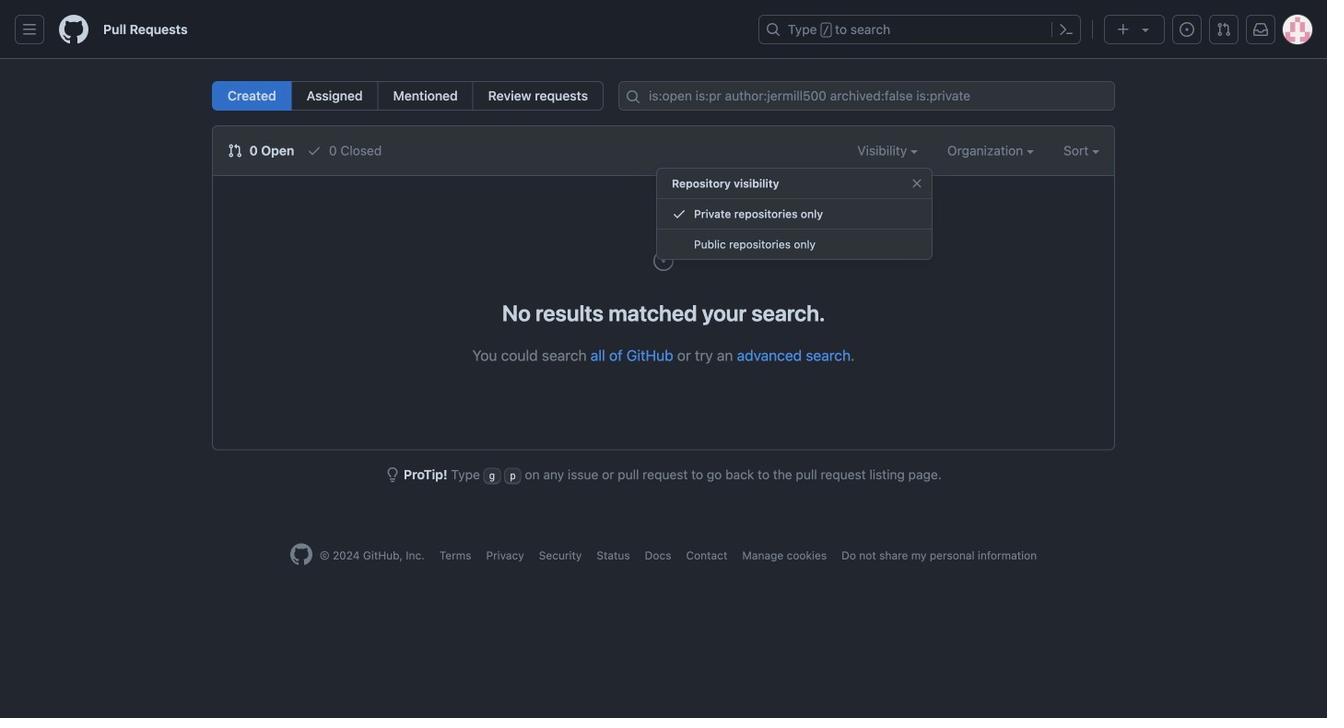 Task type: locate. For each thing, give the bounding box(es) containing it.
0 vertical spatial git pull request image
[[1217, 22, 1232, 37]]

git pull request image left check icon
[[228, 143, 243, 158]]

homepage image
[[290, 544, 312, 566]]

1 horizontal spatial git pull request image
[[1217, 22, 1232, 37]]

0 vertical spatial issue opened image
[[1180, 22, 1195, 37]]

git pull request image
[[1217, 22, 1232, 37], [228, 143, 243, 158]]

close menu image
[[910, 176, 925, 191]]

git pull request image left notifications icon
[[1217, 22, 1232, 37]]

notifications image
[[1254, 22, 1269, 37]]

1 horizontal spatial issue opened image
[[1180, 22, 1195, 37]]

issue opened image
[[1180, 22, 1195, 37], [653, 250, 675, 272]]

check image
[[307, 143, 322, 158]]

1 vertical spatial git pull request image
[[228, 143, 243, 158]]

issue opened image right the triangle down image
[[1180, 22, 1195, 37]]

1 vertical spatial issue opened image
[[653, 250, 675, 272]]

0 horizontal spatial issue opened image
[[653, 250, 675, 272]]

0 horizontal spatial git pull request image
[[228, 143, 243, 158]]

light bulb image
[[386, 468, 400, 482]]

triangle down image
[[1139, 22, 1154, 37]]

issue opened image down check image
[[653, 250, 675, 272]]



Task type: describe. For each thing, give the bounding box(es) containing it.
command palette image
[[1060, 22, 1074, 37]]

pull requests element
[[212, 81, 604, 111]]

plus image
[[1117, 22, 1131, 37]]

Issues search field
[[619, 81, 1116, 111]]

check image
[[672, 207, 687, 221]]

search image
[[626, 89, 641, 104]]

homepage image
[[59, 15, 89, 44]]

Search all issues text field
[[619, 81, 1116, 111]]



